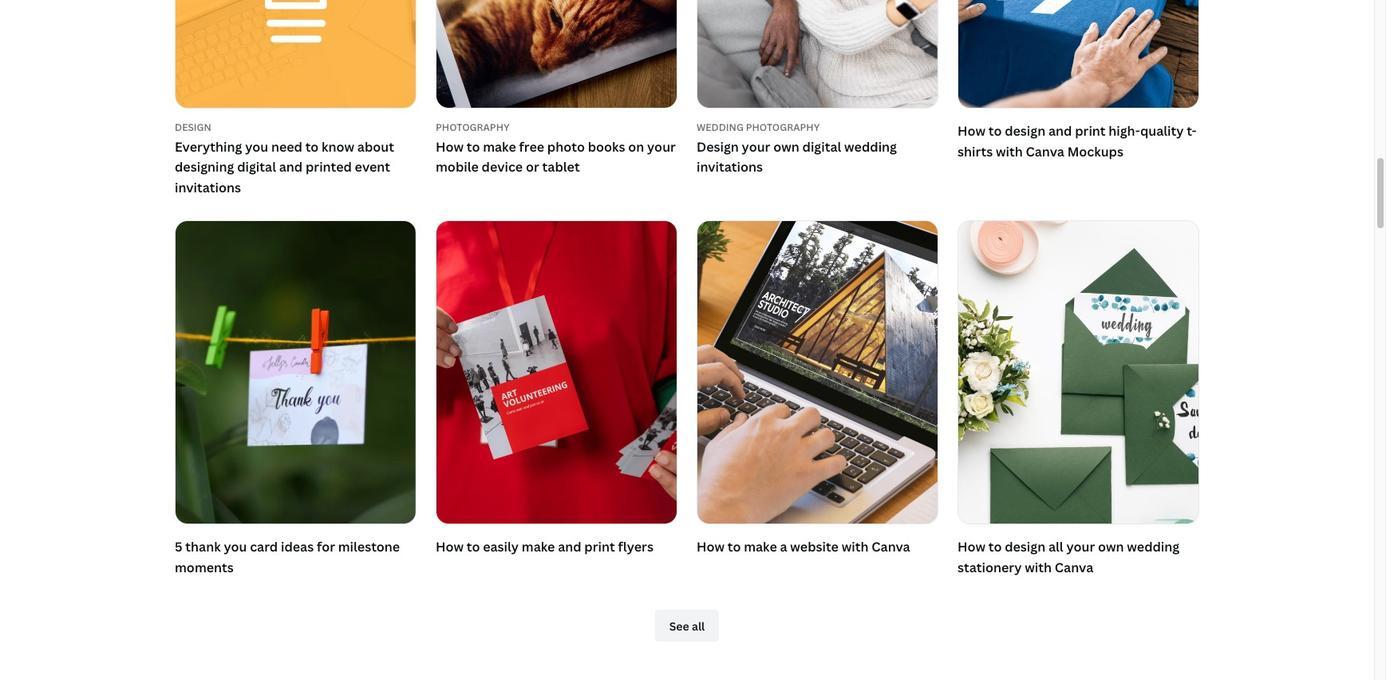 Task type: locate. For each thing, give the bounding box(es) containing it.
0 vertical spatial you
[[245, 138, 268, 155]]

make
[[483, 138, 516, 155], [522, 538, 555, 556], [744, 538, 778, 556]]

design inside how to design all your own wedding stationery with canva
[[1005, 538, 1046, 556]]

tablet
[[543, 158, 580, 176]]

1 horizontal spatial with
[[996, 143, 1023, 160]]

1 vertical spatial you
[[224, 538, 247, 556]]

wedding
[[845, 138, 897, 155], [1128, 538, 1180, 556]]

5
[[175, 538, 183, 556]]

2 horizontal spatial with
[[1025, 559, 1052, 576]]

your inside photography how to make free photo books on your mobile device or tablet
[[648, 138, 676, 155]]

invitations inside design everything you need to know about designing digital and printed event invitations
[[175, 179, 241, 196]]

1 vertical spatial wedding
[[1128, 538, 1180, 556]]

1 horizontal spatial make
[[522, 538, 555, 556]]

your down photography
[[742, 138, 771, 155]]

how inside how to design and print high-quality t- shirts with canva mockups
[[958, 122, 986, 140]]

canva right website
[[872, 538, 911, 556]]

all
[[1049, 538, 1064, 556]]

canva left mockups
[[1026, 143, 1065, 160]]

how for how to make a website with canva
[[697, 538, 725, 556]]

print
[[1076, 122, 1106, 140], [585, 538, 615, 556]]

own right all
[[1099, 538, 1125, 556]]

1 design from the top
[[1005, 122, 1046, 140]]

how up stationery
[[958, 538, 986, 556]]

1 horizontal spatial invitations
[[697, 158, 763, 176]]

wedding inside wedding photography design your own digital wedding invitations
[[845, 138, 897, 155]]

card
[[250, 538, 278, 556]]

how inside photography how to make free photo books on your mobile device or tablet
[[436, 138, 464, 155]]

how
[[958, 122, 986, 140], [436, 138, 464, 155], [436, 538, 464, 556], [697, 538, 725, 556], [958, 538, 986, 556]]

make left a on the right bottom of page
[[744, 538, 778, 556]]

to
[[989, 122, 1002, 140], [306, 138, 319, 155], [467, 138, 480, 155], [467, 538, 480, 556], [728, 538, 741, 556], [989, 538, 1002, 556]]

photo
[[548, 138, 585, 155]]

0 horizontal spatial your
[[648, 138, 676, 155]]

0 horizontal spatial wedding
[[845, 138, 897, 155]]

print left "flyers"
[[585, 538, 615, 556]]

design down wedding
[[697, 138, 739, 155]]

with right shirts
[[996, 143, 1023, 160]]

1 vertical spatial and
[[279, 158, 303, 176]]

0 horizontal spatial digital
[[237, 158, 276, 176]]

0 vertical spatial digital
[[803, 138, 842, 155]]

1 vertical spatial invitations
[[175, 179, 241, 196]]

make right easily
[[522, 538, 555, 556]]

photography
[[436, 121, 510, 134]]

mobile
[[436, 158, 479, 176]]

canva inside how to make a website with canva link
[[872, 538, 911, 556]]

how left easily
[[436, 538, 464, 556]]

how for how to design and print high-quality t- shirts with canva mockups
[[958, 122, 986, 140]]

you inside design everything you need to know about designing digital and printed event invitations
[[245, 138, 268, 155]]

design inside how to design and print high-quality t- shirts with canva mockups
[[1005, 122, 1046, 140]]

and inside design everything you need to know about designing digital and printed event invitations
[[279, 158, 303, 176]]

0 horizontal spatial own
[[774, 138, 800, 155]]

how up mobile
[[436, 138, 464, 155]]

how inside how to design all your own wedding stationery with canva
[[958, 538, 986, 556]]

how for how to design all your own wedding stationery with canva
[[958, 538, 986, 556]]

design link
[[175, 121, 417, 134]]

how to easily make and print flyers
[[436, 538, 654, 556]]

own inside how to design all your own wedding stationery with canva
[[1099, 538, 1125, 556]]

need
[[271, 138, 303, 155]]

and up mockups
[[1049, 122, 1073, 140]]

canva down all
[[1055, 559, 1094, 576]]

a
[[780, 538, 788, 556]]

your
[[648, 138, 676, 155], [742, 138, 771, 155], [1067, 538, 1096, 556]]

own
[[774, 138, 800, 155], [1099, 538, 1125, 556]]

0 vertical spatial and
[[1049, 122, 1073, 140]]

easily
[[483, 538, 519, 556]]

make for and
[[522, 538, 555, 556]]

0 vertical spatial design
[[175, 121, 212, 134]]

wedding inside how to design all your own wedding stationery with canva
[[1128, 538, 1180, 556]]

wedding for digital
[[845, 138, 897, 155]]

0 horizontal spatial invitations
[[175, 179, 241, 196]]

print inside how to design and print high-quality t- shirts with canva mockups
[[1076, 122, 1106, 140]]

invitations down wedding
[[697, 158, 763, 176]]

your right all
[[1067, 538, 1096, 556]]

ideas
[[281, 538, 314, 556]]

5 thank you card ideas for milestone moments
[[175, 538, 400, 576]]

design
[[175, 121, 212, 134], [697, 138, 739, 155]]

to up shirts
[[989, 122, 1002, 140]]

1 horizontal spatial print
[[1076, 122, 1106, 140]]

0 horizontal spatial make
[[483, 138, 516, 155]]

to right need
[[306, 138, 319, 155]]

1 vertical spatial design
[[1005, 538, 1046, 556]]

0 horizontal spatial and
[[279, 158, 303, 176]]

and
[[1049, 122, 1073, 140], [279, 158, 303, 176], [558, 538, 582, 556]]

you inside 5 thank you card ideas for milestone moments
[[224, 538, 247, 556]]

1 vertical spatial digital
[[237, 158, 276, 176]]

0 vertical spatial print
[[1076, 122, 1106, 140]]

0 vertical spatial wedding
[[845, 138, 897, 155]]

digital
[[803, 138, 842, 155], [237, 158, 276, 176]]

and down need
[[279, 158, 303, 176]]

design inside design everything you need to know about designing digital and printed event invitations
[[175, 121, 212, 134]]

quality
[[1141, 122, 1185, 140]]

design for with
[[1005, 122, 1046, 140]]

2 horizontal spatial and
[[1049, 122, 1073, 140]]

and left "flyers"
[[558, 538, 582, 556]]

0 vertical spatial canva
[[1026, 143, 1065, 160]]

1 horizontal spatial your
[[742, 138, 771, 155]]

with right website
[[842, 538, 869, 556]]

1 horizontal spatial digital
[[803, 138, 842, 155]]

1 horizontal spatial wedding
[[1128, 538, 1180, 556]]

you
[[245, 138, 268, 155], [224, 538, 247, 556]]

0 horizontal spatial print
[[585, 538, 615, 556]]

0 vertical spatial design
[[1005, 122, 1046, 140]]

2 vertical spatial and
[[558, 538, 582, 556]]

0 horizontal spatial design
[[175, 121, 212, 134]]

with down all
[[1025, 559, 1052, 576]]

1 vertical spatial print
[[585, 538, 615, 556]]

design
[[1005, 122, 1046, 140], [1005, 538, 1046, 556]]

design up 'everything'
[[175, 121, 212, 134]]

canva inside how to design all your own wedding stationery with canva
[[1055, 559, 1094, 576]]

make inside photography how to make free photo books on your mobile device or tablet
[[483, 138, 516, 155]]

2 horizontal spatial your
[[1067, 538, 1096, 556]]

0 vertical spatial own
[[774, 138, 800, 155]]

to down photography
[[467, 138, 480, 155]]

2 design from the top
[[1005, 538, 1046, 556]]

t-
[[1188, 122, 1197, 140]]

1 horizontal spatial design
[[697, 138, 739, 155]]

digital down wedding photography link
[[803, 138, 842, 155]]

how up shirts
[[958, 122, 986, 140]]

2 vertical spatial canva
[[1055, 559, 1094, 576]]

make up device
[[483, 138, 516, 155]]

for
[[317, 538, 335, 556]]

invitations
[[697, 158, 763, 176], [175, 179, 241, 196]]

invitations down "designing"
[[175, 179, 241, 196]]

how to easily make and print flyers link
[[436, 221, 678, 561]]

to left easily
[[467, 538, 480, 556]]

1 horizontal spatial own
[[1099, 538, 1125, 556]]

to up stationery
[[989, 538, 1002, 556]]

how left a on the right bottom of page
[[697, 538, 725, 556]]

to for how to design all your own wedding stationery with canva
[[989, 538, 1002, 556]]

to inside how to design all your own wedding stationery with canva
[[989, 538, 1002, 556]]

own down photography
[[774, 138, 800, 155]]

how to design and print high-quality t- shirts with canva mockups
[[958, 122, 1197, 160]]

digital inside wedding photography design your own digital wedding invitations
[[803, 138, 842, 155]]

digital down need
[[237, 158, 276, 176]]

know
[[322, 138, 355, 155]]

print up mockups
[[1076, 122, 1106, 140]]

1 vertical spatial canva
[[872, 538, 911, 556]]

0 vertical spatial invitations
[[697, 158, 763, 176]]

1 vertical spatial own
[[1099, 538, 1125, 556]]

1 vertical spatial design
[[697, 138, 739, 155]]

flyers
[[618, 538, 654, 556]]

2 vertical spatial with
[[1025, 559, 1052, 576]]

canva
[[1026, 143, 1065, 160], [872, 538, 911, 556], [1055, 559, 1094, 576]]

you left card
[[224, 538, 247, 556]]

your right on
[[648, 138, 676, 155]]

you left need
[[245, 138, 268, 155]]

1 vertical spatial with
[[842, 538, 869, 556]]

to inside how to design and print high-quality t- shirts with canva mockups
[[989, 122, 1002, 140]]

0 vertical spatial with
[[996, 143, 1023, 160]]

with
[[996, 143, 1023, 160], [842, 538, 869, 556], [1025, 559, 1052, 576]]

to left a on the right bottom of page
[[728, 538, 741, 556]]

design everything you need to know about designing digital and printed event invitations
[[175, 121, 394, 196]]

5 thank you card ideas for milestone moments link
[[175, 221, 417, 582]]



Task type: vqa. For each thing, say whether or not it's contained in the screenshot.
Brand Sprint Planning Whiteboard In Purple Grey Modern Professional Style Image
no



Task type: describe. For each thing, give the bounding box(es) containing it.
everything you need to know about designing digital and printed event invitations link
[[175, 137, 417, 198]]

wedding photography design your own digital wedding invitations
[[697, 121, 897, 176]]

to inside design everything you need to know about designing digital and printed event invitations
[[306, 138, 319, 155]]

own inside wedding photography design your own digital wedding invitations
[[774, 138, 800, 155]]

shirts
[[958, 143, 993, 160]]

device
[[482, 158, 523, 176]]

design inside wedding photography design your own digital wedding invitations
[[697, 138, 739, 155]]

1 horizontal spatial and
[[558, 538, 582, 556]]

you for thank
[[224, 538, 247, 556]]

to for how to make a website with canva
[[728, 538, 741, 556]]

mockups
[[1068, 143, 1124, 160]]

milestone
[[338, 538, 400, 556]]

you for everything
[[245, 138, 268, 155]]

how to make a website with canva
[[697, 538, 911, 556]]

digital inside design everything you need to know about designing digital and printed event invitations
[[237, 158, 276, 176]]

your inside wedding photography design your own digital wedding invitations
[[742, 138, 771, 155]]

moments
[[175, 559, 234, 576]]

to for how to easily make and print flyers
[[467, 538, 480, 556]]

wedding photography link
[[697, 121, 939, 134]]

free
[[519, 138, 545, 155]]

thank
[[185, 538, 221, 556]]

make for free
[[483, 138, 516, 155]]

high-
[[1109, 122, 1141, 140]]

to for how to design and print high-quality t- shirts with canva mockups
[[989, 122, 1002, 140]]

how for how to easily make and print flyers
[[436, 538, 464, 556]]

photography how to make free photo books on your mobile device or tablet
[[436, 121, 676, 176]]

design for canva
[[1005, 538, 1046, 556]]

event
[[355, 158, 391, 176]]

to inside photography how to make free photo books on your mobile device or tablet
[[467, 138, 480, 155]]

stationery
[[958, 559, 1022, 576]]

0 horizontal spatial with
[[842, 538, 869, 556]]

with inside how to design and print high-quality t- shirts with canva mockups
[[996, 143, 1023, 160]]

on
[[629, 138, 645, 155]]

how to design all your own wedding stationery with canva
[[958, 538, 1180, 576]]

invitations inside wedding photography design your own digital wedding invitations
[[697, 158, 763, 176]]

about
[[358, 138, 394, 155]]

everything
[[175, 138, 242, 155]]

how to design and print high-quality t- shirts with canva mockups link
[[958, 0, 1200, 165]]

canva inside how to design and print high-quality t- shirts with canva mockups
[[1026, 143, 1065, 160]]

books
[[588, 138, 626, 155]]

with inside how to design all your own wedding stationery with canva
[[1025, 559, 1052, 576]]

your inside how to design all your own wedding stationery with canva
[[1067, 538, 1096, 556]]

printed
[[306, 158, 352, 176]]

website
[[791, 538, 839, 556]]

and inside how to design and print high-quality t- shirts with canva mockups
[[1049, 122, 1073, 140]]

how to make a website with canva link
[[697, 221, 939, 561]]

wedding
[[697, 121, 744, 134]]

wedding for own
[[1128, 538, 1180, 556]]

photography link
[[436, 121, 678, 134]]

or
[[526, 158, 540, 176]]

2 horizontal spatial make
[[744, 538, 778, 556]]

design your own digital wedding invitations link
[[697, 137, 939, 178]]

photography
[[746, 121, 820, 134]]

pexels thới nam cao 10806198 image
[[176, 221, 416, 524]]

how to make free photo books on your mobile device or tablet link
[[436, 137, 678, 178]]

how to design all your own wedding stationery with canva link
[[958, 221, 1200, 582]]

designing
[[175, 158, 234, 176]]



